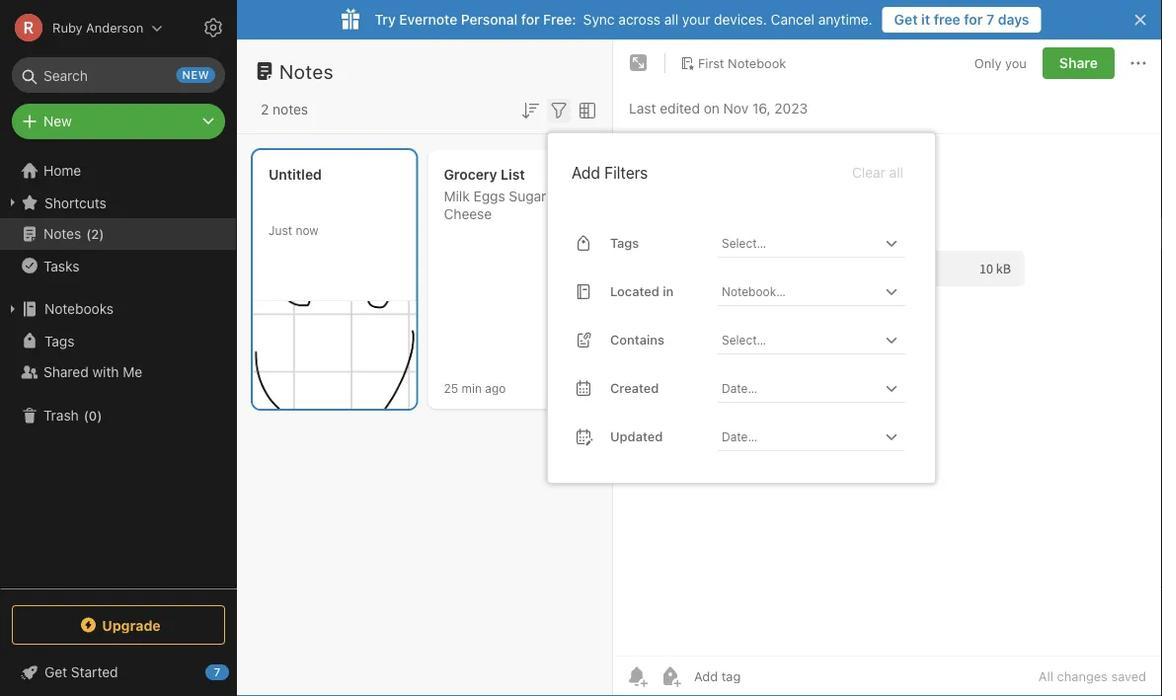 Task type: vqa. For each thing, say whether or not it's contained in the screenshot.
anytime.
yes



Task type: describe. For each thing, give the bounding box(es) containing it.
) for notes
[[99, 226, 104, 241]]

changes
[[1057, 669, 1108, 684]]

clear all
[[852, 164, 904, 181]]

add tag image
[[659, 665, 682, 688]]

untitled
[[269, 166, 322, 183]]

located in
[[610, 284, 674, 299]]

list
[[501, 166, 525, 183]]

Note Editor text field
[[613, 134, 1162, 656]]

home link
[[0, 155, 237, 187]]

upgrade button
[[12, 605, 225, 645]]

saved
[[1111, 669, 1147, 684]]

cancel
[[771, 11, 815, 28]]

2 inside "notes ( 2 )"
[[91, 226, 99, 241]]

all changes saved
[[1039, 669, 1147, 684]]

ago
[[485, 381, 506, 395]]

shared with me link
[[0, 357, 236, 388]]

 date picker field for created
[[718, 374, 923, 403]]

tags button
[[0, 325, 236, 357]]

just
[[269, 223, 292, 237]]

2023
[[775, 100, 808, 117]]

last edited on nov 16, 2023
[[629, 100, 808, 117]]

notes for notes
[[279, 59, 334, 82]]

cheese
[[444, 206, 492, 222]]

note window element
[[613, 40, 1162, 696]]

get it free for 7 days button
[[883, 7, 1041, 33]]

trash
[[43, 407, 79, 424]]

 input text field for located in
[[720, 277, 880, 305]]

edited
[[660, 100, 700, 117]]

( for notes
[[86, 226, 91, 241]]

get for get started
[[44, 664, 67, 680]]

you
[[1005, 56, 1027, 70]]

try
[[375, 11, 396, 28]]

2 inside "note list" element
[[261, 101, 269, 118]]

new search field
[[26, 57, 215, 93]]

in
[[663, 284, 674, 299]]

Sort options field
[[518, 97, 542, 122]]

created
[[610, 381, 659, 396]]

for for 7
[[964, 11, 983, 28]]

notes for notes ( 2 )
[[43, 226, 81, 242]]

only
[[975, 56, 1002, 70]]

get it free for 7 days
[[894, 11, 1030, 28]]

clear all button
[[850, 161, 906, 184]]

tree containing home
[[0, 155, 237, 588]]

sync
[[583, 11, 615, 28]]

2 notes
[[261, 101, 308, 118]]

Add tag field
[[692, 668, 840, 685]]

tasks
[[43, 258, 79, 274]]

ruby
[[52, 20, 83, 35]]

25 min ago
[[444, 381, 506, 395]]

expand notebooks image
[[5, 301, 21, 317]]

upgrade
[[102, 617, 161, 633]]

clear
[[852, 164, 886, 181]]

( for trash
[[84, 408, 89, 423]]

first notebook
[[698, 55, 786, 70]]

notes ( 2 )
[[43, 226, 104, 242]]

your
[[682, 11, 710, 28]]

first notebook button
[[674, 49, 793, 77]]

expand note image
[[627, 51, 651, 75]]

shared
[[43, 364, 89, 380]]

tags inside tags button
[[44, 333, 74, 349]]

Add filters field
[[547, 97, 571, 122]]

milk
[[444, 188, 470, 204]]

date… for created
[[722, 381, 758, 395]]

ruby anderson
[[52, 20, 143, 35]]

More actions field
[[1127, 47, 1151, 79]]

now
[[296, 223, 319, 237]]

nov
[[724, 100, 749, 117]]

with
[[92, 364, 119, 380]]

started
[[71, 664, 118, 680]]

it
[[922, 11, 930, 28]]

grocery
[[444, 166, 497, 183]]

add
[[572, 163, 600, 182]]

16,
[[752, 100, 771, 117]]

notes
[[273, 101, 308, 118]]

free
[[934, 11, 961, 28]]

new
[[182, 69, 209, 81]]

Contains field
[[718, 326, 906, 354]]

Search text field
[[26, 57, 211, 93]]

0
[[89, 408, 97, 423]]

Tags field
[[718, 229, 906, 258]]

0 vertical spatial all
[[664, 11, 679, 28]]

new button
[[12, 104, 225, 139]]



Task type: locate. For each thing, give the bounding box(es) containing it.
 input text field up located in field
[[720, 229, 880, 257]]

( inside "notes ( 2 )"
[[86, 226, 91, 241]]

filters
[[605, 163, 648, 182]]

add a reminder image
[[625, 665, 649, 688]]

notebooks
[[44, 301, 114, 317]]

trash ( 0 )
[[43, 407, 102, 424]]

first
[[698, 55, 724, 70]]

0 horizontal spatial 2
[[91, 226, 99, 241]]

all left your
[[664, 11, 679, 28]]

1 horizontal spatial all
[[889, 164, 904, 181]]

2  date picker field from the top
[[718, 422, 923, 451]]

1 horizontal spatial get
[[894, 11, 918, 28]]

Account field
[[0, 8, 163, 47]]

evernote
[[399, 11, 457, 28]]

1  input text field from the top
[[720, 229, 880, 257]]

0 horizontal spatial for
[[521, 11, 540, 28]]

grocery list milk eggs sugar cheese
[[444, 166, 546, 222]]

2 for from the left
[[964, 11, 983, 28]]

anderson
[[86, 20, 143, 35]]

0 horizontal spatial notes
[[43, 226, 81, 242]]

Help and Learning task checklist field
[[0, 657, 237, 688]]

personal
[[461, 11, 518, 28]]

just now
[[269, 223, 319, 237]]

1 vertical spatial )
[[97, 408, 102, 423]]

1 horizontal spatial tags
[[610, 236, 639, 250]]

settings image
[[201, 16, 225, 40]]

7 left days on the right of the page
[[987, 11, 995, 28]]

get inside help and learning task checklist field
[[44, 664, 67, 680]]

2 date… from the top
[[722, 429, 758, 443]]

2 left notes
[[261, 101, 269, 118]]

1 horizontal spatial for
[[964, 11, 983, 28]]

all right clear in the top right of the page
[[889, 164, 904, 181]]

 input text field inside located in field
[[720, 277, 880, 305]]

last
[[629, 100, 656, 117]]

 input text field
[[720, 229, 880, 257], [720, 277, 880, 305]]

1  date picker field from the top
[[718, 374, 923, 403]]

)
[[99, 226, 104, 241], [97, 408, 102, 423]]

days
[[998, 11, 1030, 28]]

notes
[[279, 59, 334, 82], [43, 226, 81, 242]]

share button
[[1043, 47, 1115, 79]]

all inside clear all button
[[889, 164, 904, 181]]

0 vertical spatial tags
[[610, 236, 639, 250]]

1 horizontal spatial 7
[[987, 11, 995, 28]]

notes up tasks
[[43, 226, 81, 242]]

0 vertical spatial 2
[[261, 101, 269, 118]]

on
[[704, 100, 720, 117]]

 input text field
[[720, 326, 880, 353]]

 Date picker field
[[718, 374, 923, 403], [718, 422, 923, 451]]

notes up notes
[[279, 59, 334, 82]]

0 vertical spatial notes
[[279, 59, 334, 82]]

shortcuts
[[44, 194, 106, 211]]

for right free
[[964, 11, 983, 28]]

anytime.
[[818, 11, 873, 28]]

1 horizontal spatial notes
[[279, 59, 334, 82]]

get
[[894, 11, 918, 28], [44, 664, 67, 680]]

1 vertical spatial notes
[[43, 226, 81, 242]]

 input text field for tags
[[720, 229, 880, 257]]

tags up located
[[610, 236, 639, 250]]

View options field
[[571, 97, 599, 122]]

note list element
[[237, 40, 613, 696]]

shortcuts button
[[0, 187, 236, 218]]

new
[[43, 113, 72, 129]]

tasks button
[[0, 250, 236, 281]]

1 vertical spatial  input text field
[[720, 277, 880, 305]]

1 vertical spatial 7
[[214, 666, 220, 679]]

2 down shortcuts
[[91, 226, 99, 241]]

notes inside tree
[[43, 226, 81, 242]]

1 vertical spatial date…
[[722, 429, 758, 443]]

Located in field
[[718, 277, 906, 306]]

contains
[[610, 332, 665, 347]]

add filters
[[572, 163, 648, 182]]

1 horizontal spatial 2
[[261, 101, 269, 118]]

1 vertical spatial (
[[84, 408, 89, 423]]

all
[[1039, 669, 1054, 684]]

0 horizontal spatial 7
[[214, 666, 220, 679]]

0 vertical spatial (
[[86, 226, 91, 241]]

for left free:
[[521, 11, 540, 28]]

more actions image
[[1127, 51, 1151, 75]]

( right trash
[[84, 408, 89, 423]]

notes inside "note list" element
[[279, 59, 334, 82]]

get for get it free for 7 days
[[894, 11, 918, 28]]

0 vertical spatial  date picker field
[[718, 374, 923, 403]]

) inside trash ( 0 )
[[97, 408, 102, 423]]

notebooks link
[[0, 293, 236, 325]]

( down shortcuts
[[86, 226, 91, 241]]

) down shortcuts button
[[99, 226, 104, 241]]

1 date… from the top
[[722, 381, 758, 395]]

0 vertical spatial )
[[99, 226, 104, 241]]

date…
[[722, 381, 758, 395], [722, 429, 758, 443]]

1 vertical spatial 2
[[91, 226, 99, 241]]

0 vertical spatial get
[[894, 11, 918, 28]]

tags up shared
[[44, 333, 74, 349]]

2
[[261, 101, 269, 118], [91, 226, 99, 241]]

tags
[[610, 236, 639, 250], [44, 333, 74, 349]]

0 vertical spatial 7
[[987, 11, 995, 28]]

(
[[86, 226, 91, 241], [84, 408, 89, 423]]

0 vertical spatial  input text field
[[720, 229, 880, 257]]

get left "started"
[[44, 664, 67, 680]]

notebook
[[728, 55, 786, 70]]

) for trash
[[97, 408, 102, 423]]

1 vertical spatial all
[[889, 164, 904, 181]]

free:
[[543, 11, 576, 28]]

7 inside help and learning task checklist field
[[214, 666, 220, 679]]

across
[[619, 11, 661, 28]]

1 for from the left
[[521, 11, 540, 28]]

eggs
[[474, 188, 505, 204]]

home
[[43, 162, 81, 179]]

add filters image
[[547, 99, 571, 122]]

date… for updated
[[722, 429, 758, 443]]

located
[[610, 284, 660, 299]]

) right trash
[[97, 408, 102, 423]]

thumbnail image
[[253, 301, 416, 409]]

7
[[987, 11, 995, 28], [214, 666, 220, 679]]

7 inside button
[[987, 11, 995, 28]]

 input text field inside tags field
[[720, 229, 880, 257]]

0 horizontal spatial tags
[[44, 333, 74, 349]]

share
[[1060, 55, 1098, 71]]

updated
[[610, 429, 663, 444]]

try evernote personal for free: sync across all your devices. cancel anytime.
[[375, 11, 873, 28]]

 input text field up  input text box
[[720, 277, 880, 305]]

shared with me
[[43, 364, 142, 380]]

) inside "notes ( 2 )"
[[99, 226, 104, 241]]

1 vertical spatial get
[[44, 664, 67, 680]]

min
[[462, 381, 482, 395]]

2  input text field from the top
[[720, 277, 880, 305]]

for for free:
[[521, 11, 540, 28]]

1 vertical spatial  date picker field
[[718, 422, 923, 451]]

0 vertical spatial date…
[[722, 381, 758, 395]]

tree
[[0, 155, 237, 588]]

1 vertical spatial tags
[[44, 333, 74, 349]]

( inside trash ( 0 )
[[84, 408, 89, 423]]

me
[[123, 364, 142, 380]]

get started
[[44, 664, 118, 680]]

devices.
[[714, 11, 767, 28]]

0 horizontal spatial get
[[44, 664, 67, 680]]

get left it
[[894, 11, 918, 28]]

0 horizontal spatial all
[[664, 11, 679, 28]]

only you
[[975, 56, 1027, 70]]

sugar
[[509, 188, 546, 204]]

click to collapse image
[[230, 660, 244, 683]]

for inside button
[[964, 11, 983, 28]]

all
[[664, 11, 679, 28], [889, 164, 904, 181]]

25
[[444, 381, 458, 395]]

 date picker field for updated
[[718, 422, 923, 451]]

7 left 'click to collapse' image
[[214, 666, 220, 679]]

get inside button
[[894, 11, 918, 28]]



